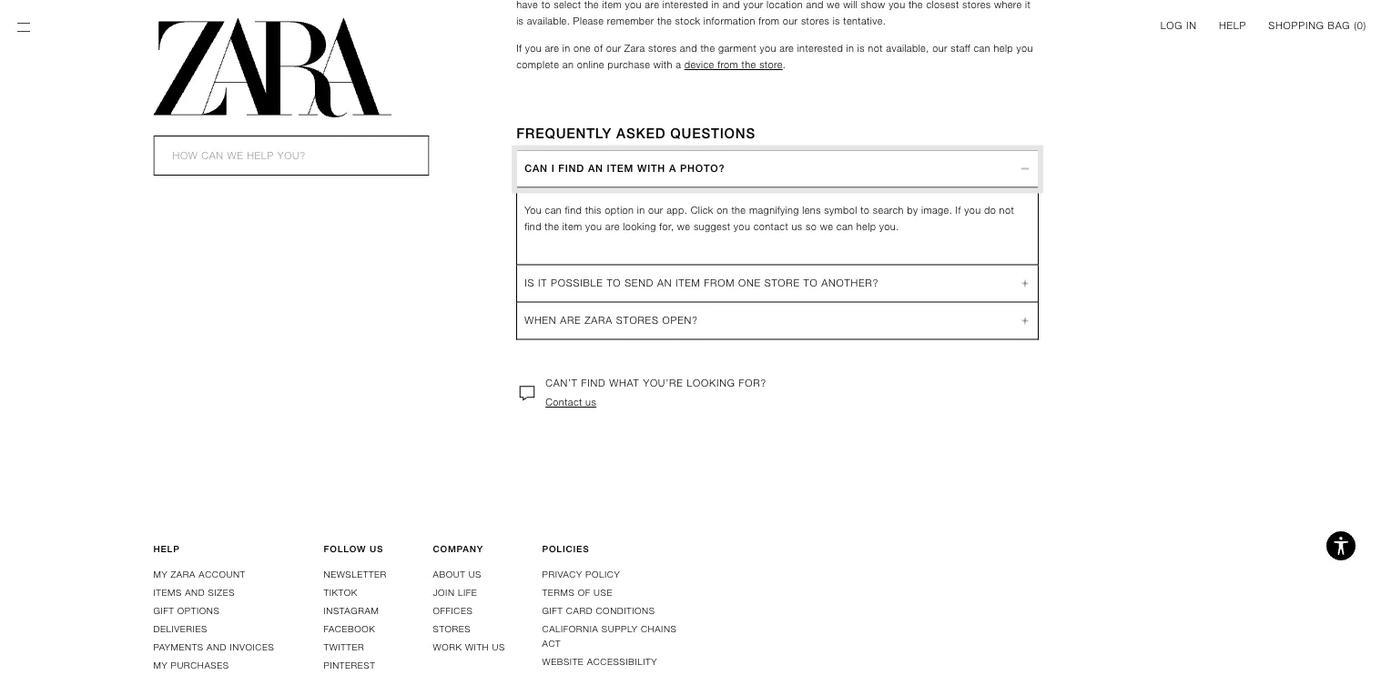 Task type: describe. For each thing, give the bounding box(es) containing it.
what
[[609, 378, 640, 389]]

twitter
[[324, 642, 364, 653]]

a
[[669, 163, 677, 174]]

work
[[433, 642, 462, 653]]

website
[[542, 657, 584, 668]]

the inside if you are in one of our zara stores and the garment you are interested in is not available, our staff can help you complete an online purchase with a
[[701, 43, 715, 54]]

log in link
[[1161, 18, 1197, 33]]

when are zara stores open?
[[525, 315, 698, 326]]

stores
[[648, 43, 677, 54]]

0 horizontal spatial are
[[545, 43, 559, 54]]

conditions
[[596, 606, 655, 617]]

zara inside dropdown button
[[585, 315, 613, 326]]

accessibility image
[[1323, 528, 1359, 564]]

can
[[525, 163, 548, 174]]

california supply chains act link
[[542, 624, 677, 649]]

the down garment
[[742, 59, 756, 70]]

my zara account link
[[153, 569, 246, 580]]

send
[[625, 278, 654, 289]]

join life link
[[433, 588, 477, 598]]

in inside you can find this option in our app. click on the magnifying lens symbol to search by image. if you do not find the item you are looking for, we suggest you contact us so we can help you.
[[637, 205, 645, 216]]

0
[[1357, 20, 1363, 31]]

log
[[1161, 20, 1183, 31]]

gift options link
[[153, 606, 220, 617]]

are inside you can find this option in our app. click on the magnifying lens symbol to search by image. if you do not find the item you are looking for, we suggest you contact us so we can help you.
[[605, 221, 620, 232]]

interested
[[797, 43, 843, 54]]

pinterest
[[324, 660, 375, 671]]

from
[[718, 59, 739, 70]]

you're
[[643, 378, 683, 389]]

card
[[566, 606, 593, 617]]

offices
[[433, 606, 473, 617]]

0 vertical spatial an
[[588, 163, 603, 174]]

us up life
[[469, 569, 482, 580]]

if you are in one of our zara stores and the garment you are interested in is not available, our staff can help you complete an online purchase with a
[[516, 43, 1036, 70]]

us right work
[[492, 642, 505, 653]]

2 horizontal spatial are
[[780, 43, 794, 54]]

company
[[433, 544, 484, 555]]

image.
[[921, 205, 952, 216]]

0 horizontal spatial can
[[545, 205, 562, 216]]

do
[[984, 205, 996, 216]]

0 vertical spatial find
[[565, 205, 582, 216]]

newsletter tiktok instagram facebook twitter pinterest
[[324, 569, 387, 671]]

account
[[199, 569, 246, 580]]

i
[[551, 163, 555, 174]]

options
[[177, 606, 220, 617]]

facebook link
[[324, 624, 375, 635]]

when are zara stores open? button
[[517, 303, 1038, 339]]

1 vertical spatial and
[[207, 642, 227, 653]]

with inside about us join life offices stores work with us
[[465, 642, 489, 653]]

tiktok
[[324, 588, 358, 598]]

device
[[684, 59, 714, 70]]

about us join life offices stores work with us
[[433, 569, 505, 653]]

1 vertical spatial item
[[676, 278, 701, 289]]

magnifying
[[749, 205, 799, 216]]

is it possible to send an item from one store to another?
[[525, 278, 879, 289]]

you up store on the right
[[760, 43, 777, 54]]

online
[[577, 59, 604, 70]]

so
[[806, 221, 817, 232]]

follow
[[324, 544, 366, 555]]

the right on
[[731, 205, 746, 216]]

policy
[[586, 569, 620, 580]]

is it possible to send an item from one store to another? button
[[517, 265, 1038, 302]]

2 my from the top
[[153, 660, 168, 671]]

questions
[[670, 125, 756, 141]]

deliveries
[[153, 624, 207, 635]]

app.
[[667, 205, 688, 216]]

0 status
[[1357, 20, 1363, 31]]

you up the complete
[[525, 43, 542, 54]]

privacy policy link
[[542, 569, 620, 580]]

available,
[[886, 43, 929, 54]]

1 to from the left
[[607, 278, 621, 289]]

2 horizontal spatial our
[[932, 43, 948, 54]]

2 we from the left
[[820, 221, 833, 232]]

items and sizes link
[[153, 588, 235, 598]]

you down this at top
[[586, 221, 602, 232]]

zara
[[624, 43, 645, 54]]

purchases
[[171, 660, 229, 671]]

help inside if you are in one of our zara stores and the garment you are interested in is not available, our staff can help you complete an online purchase with a
[[994, 43, 1013, 54]]

can i find an item with a photo? button
[[517, 151, 1038, 188]]

instagram
[[324, 606, 379, 617]]

0 horizontal spatial in
[[563, 43, 570, 54]]

less image for when are zara stores open?
[[1014, 315, 1036, 326]]

privacy
[[542, 569, 582, 580]]

terms
[[542, 588, 575, 598]]

stores link
[[433, 624, 471, 635]]

you left do
[[964, 205, 981, 216]]

gift card conditions link
[[542, 606, 655, 617]]

us right follow
[[370, 544, 384, 555]]

on
[[717, 205, 728, 216]]

not inside you can find this option in our app. click on the magnifying lens symbol to search by image. if you do not find the item you are looking for, we suggest you contact us so we can help you.
[[999, 205, 1014, 216]]

payments and invoices link
[[153, 642, 274, 653]]

website accessibility link
[[542, 657, 657, 668]]

another?
[[822, 278, 879, 289]]

can inside if you are in one of our zara stores and the garment you are interested in is not available, our staff can help you complete an online purchase with a
[[974, 43, 991, 54]]

newsletter
[[324, 569, 387, 580]]

plus image for when are zara stores open?
[[1020, 310, 1031, 332]]

shopping
[[1268, 20, 1324, 31]]

supply
[[602, 624, 638, 635]]

it
[[538, 278, 547, 289]]

zara inside my zara account items and sizes gift options deliveries payments and invoices my purchases
[[171, 569, 196, 580]]

contact
[[546, 397, 582, 408]]

and
[[680, 43, 697, 54]]

our for you can find this option in our app. click on the magnifying lens symbol to search by image. if you do not find the item you are looking for, we suggest you contact us so we can help you.
[[648, 205, 664, 216]]

gift
[[153, 606, 174, 617]]

of
[[578, 588, 591, 598]]

store
[[759, 59, 783, 70]]

for?
[[739, 378, 767, 389]]

1 vertical spatial find
[[525, 221, 542, 232]]

shopping bag ( 0 )
[[1268, 20, 1367, 31]]



Task type: locate. For each thing, give the bounding box(es) containing it.
0 vertical spatial my
[[153, 569, 168, 580]]

find down you
[[525, 221, 542, 232]]

newsletter link
[[324, 569, 387, 580]]

0 horizontal spatial looking
[[623, 221, 656, 232]]

twitter link
[[324, 642, 364, 653]]

find inside the can't find what you're looking for? contact us
[[581, 378, 606, 389]]

1 vertical spatial zara
[[171, 569, 196, 580]]

an
[[563, 59, 574, 70]]

looking inside you can find this option in our app. click on the magnifying lens symbol to search by image. if you do not find the item you are looking for, we suggest you contact us so we can help you.
[[623, 221, 656, 232]]

can right you
[[545, 205, 562, 216]]

item left with
[[607, 163, 634, 174]]

1 my from the top
[[153, 569, 168, 580]]

1 horizontal spatial zara
[[585, 315, 613, 326]]

from
[[704, 278, 735, 289]]

if inside you can find this option in our app. click on the magnifying lens symbol to search by image. if you do not find the item you are looking for, we suggest you contact us so we can help you.
[[956, 205, 961, 216]]

and up options
[[185, 588, 205, 598]]

join
[[433, 588, 455, 598]]

store
[[764, 278, 800, 289]]

by
[[907, 205, 918, 216]]

asked
[[616, 125, 666, 141]]

us inside the can't find what you're looking for? contact us
[[586, 397, 596, 408]]

with inside if you are in one of our zara stores and the garment you are interested in is not available, our staff can help you complete an online purchase with a
[[653, 59, 673, 70]]

looking left 'for?'
[[687, 378, 735, 389]]

find left what
[[581, 378, 606, 389]]

to right store
[[804, 278, 818, 289]]

us left so
[[792, 221, 803, 232]]

lens
[[802, 205, 821, 216]]

you
[[525, 205, 542, 216]]

about
[[433, 569, 466, 580]]

payments
[[153, 642, 204, 653]]

0 horizontal spatial zara
[[171, 569, 196, 580]]

less image inside the is it possible to send an item from one store to another? dropdown button
[[1014, 278, 1036, 289]]

if up the complete
[[516, 43, 522, 54]]

the
[[701, 43, 715, 54], [742, 59, 756, 70], [731, 205, 746, 216], [545, 221, 559, 232]]

zara right are on the top left
[[585, 315, 613, 326]]

in left is
[[846, 43, 854, 54]]

)
[[1363, 20, 1367, 31]]

0 horizontal spatial help
[[153, 544, 180, 555]]

1 vertical spatial plus image
[[1020, 310, 1031, 332]]

1 horizontal spatial if
[[956, 205, 961, 216]]

gift
[[542, 606, 563, 617]]

0 vertical spatial can
[[974, 43, 991, 54]]

act
[[542, 639, 561, 649]]

can i find an item with a photo?
[[525, 163, 725, 174]]

0 horizontal spatial not
[[868, 43, 883, 54]]

0 vertical spatial with
[[653, 59, 673, 70]]

1 horizontal spatial an
[[657, 278, 672, 289]]

0 horizontal spatial to
[[607, 278, 621, 289]]

if
[[516, 43, 522, 54], [956, 205, 961, 216]]

life
[[458, 588, 477, 598]]

an right send
[[657, 278, 672, 289]]

search
[[873, 205, 904, 216]]

you left 'contact'
[[734, 221, 750, 232]]

suggest
[[694, 221, 731, 232]]

0 horizontal spatial and
[[185, 588, 205, 598]]

(
[[1354, 20, 1357, 31]]

1 horizontal spatial to
[[804, 278, 818, 289]]

our right of
[[606, 43, 621, 54]]

help right staff
[[994, 43, 1013, 54]]

accessibility
[[587, 657, 657, 668]]

in right option
[[637, 205, 645, 216]]

plus image for is it possible to send an item from one store to another?
[[1020, 273, 1031, 294]]

1 vertical spatial help
[[857, 221, 876, 232]]

1 horizontal spatial help
[[994, 43, 1013, 54]]

policies
[[542, 544, 590, 555]]

our for if you are in one of our zara stores and the garment you are interested in is not available, our staff can help you complete an online purchase with a
[[606, 43, 621, 54]]

our up for,
[[648, 205, 664, 216]]

with left a
[[653, 59, 673, 70]]

a
[[676, 59, 681, 70]]

2 vertical spatial can
[[837, 221, 853, 232]]

looking
[[623, 221, 656, 232], [687, 378, 735, 389]]

item
[[563, 221, 582, 232]]

with
[[637, 163, 666, 174]]

if inside if you are in one of our zara stores and the garment you are interested in is not available, our staff can help you complete an online purchase with a
[[516, 43, 522, 54]]

0 vertical spatial and
[[185, 588, 205, 598]]

1 horizontal spatial with
[[653, 59, 673, 70]]

1 horizontal spatial item
[[676, 278, 701, 289]]

of
[[594, 43, 603, 54]]

when
[[525, 315, 557, 326]]

item
[[607, 163, 634, 174], [676, 278, 701, 289]]

to
[[861, 205, 870, 216]]

help inside you can find this option in our app. click on the magnifying lens symbol to search by image. if you do not find the item you are looking for, we suggest you contact us so we can help you.
[[857, 221, 876, 232]]

to
[[607, 278, 621, 289], [804, 278, 818, 289]]

0 horizontal spatial our
[[606, 43, 621, 54]]

find up item
[[565, 205, 582, 216]]

possible
[[551, 278, 603, 289]]

my zara account items and sizes gift options deliveries payments and invoices my purchases
[[153, 569, 274, 671]]

the up device
[[701, 43, 715, 54]]

0 vertical spatial plus image
[[1020, 273, 1031, 294]]

sizes
[[208, 588, 235, 598]]

can't
[[546, 378, 578, 389]]

0 vertical spatial looking
[[623, 221, 656, 232]]

are
[[545, 43, 559, 54], [780, 43, 794, 54], [605, 221, 620, 232]]

the left item
[[545, 221, 559, 232]]

1 vertical spatial can
[[545, 205, 562, 216]]

2 to from the left
[[804, 278, 818, 289]]

less image
[[1020, 158, 1031, 180]]

1 horizontal spatial our
[[648, 205, 664, 216]]

item left from
[[676, 278, 701, 289]]

zara logo united states. image
[[153, 18, 392, 117]]

1 horizontal spatial can
[[837, 221, 853, 232]]

follow us
[[324, 544, 384, 555]]

pinterest link
[[324, 660, 375, 671]]

1 horizontal spatial help
[[1219, 20, 1247, 31]]

less image inside when are zara stores open? dropdown button
[[1014, 315, 1036, 326]]

1 horizontal spatial and
[[207, 642, 227, 653]]

1 horizontal spatial are
[[605, 221, 620, 232]]

1 plus image from the top
[[1020, 273, 1031, 294]]

1 horizontal spatial in
[[637, 205, 645, 216]]

2 horizontal spatial in
[[846, 43, 854, 54]]

0 vertical spatial not
[[868, 43, 883, 54]]

an right find
[[588, 163, 603, 174]]

terms of use link
[[542, 588, 613, 598]]

help
[[1219, 20, 1247, 31], [153, 544, 180, 555]]

can down symbol
[[837, 221, 853, 232]]

1 vertical spatial less image
[[1014, 315, 1036, 326]]

not inside if you are in one of our zara stores and the garment you are interested in is not available, our staff can help you complete an online purchase with a
[[868, 43, 883, 54]]

device from the store .
[[684, 59, 786, 70]]

1 vertical spatial my
[[153, 660, 168, 671]]

2 horizontal spatial can
[[974, 43, 991, 54]]

can right staff
[[974, 43, 991, 54]]

0 horizontal spatial help
[[857, 221, 876, 232]]

our inside you can find this option in our app. click on the magnifying lens symbol to search by image. if you do not find the item you are looking for, we suggest you contact us so we can help you.
[[648, 205, 664, 216]]

to left send
[[607, 278, 621, 289]]

less image for is it possible to send an item from one store to another?
[[1014, 278, 1036, 289]]

you can find this option in our app. click on the magnifying lens symbol to search by image. if you do not find the item you are looking for, we suggest you contact us so we can help you.
[[525, 205, 1018, 232]]

invoices
[[230, 642, 274, 653]]

are down option
[[605, 221, 620, 232]]

0 horizontal spatial we
[[677, 221, 691, 232]]

1 vertical spatial looking
[[687, 378, 735, 389]]

if right image.
[[956, 205, 961, 216]]

not right is
[[868, 43, 883, 54]]

0 horizontal spatial an
[[588, 163, 603, 174]]

my up items at left bottom
[[153, 569, 168, 580]]

are up the complete
[[545, 43, 559, 54]]

looking down option
[[623, 221, 656, 232]]

my purchases link
[[153, 660, 229, 671]]

plus image inside the is it possible to send an item from one store to another? dropdown button
[[1020, 273, 1031, 294]]

staff
[[951, 43, 971, 54]]

click
[[691, 205, 714, 216]]

in left one
[[563, 43, 570, 54]]

not
[[868, 43, 883, 54], [999, 205, 1014, 216]]

instagram link
[[324, 606, 379, 617]]

privacy policy terms of use gift card conditions california supply chains act website accessibility
[[542, 569, 677, 668]]

0 vertical spatial help
[[994, 43, 1013, 54]]

help link
[[1219, 18, 1247, 33]]

we right for,
[[677, 221, 691, 232]]

looking inside the can't find what you're looking for? contact us
[[687, 378, 735, 389]]

2 less image from the top
[[1014, 315, 1036, 326]]

one
[[738, 278, 761, 289]]

open menu image
[[15, 18, 33, 36]]

you
[[525, 43, 542, 54], [760, 43, 777, 54], [1017, 43, 1033, 54], [964, 205, 981, 216], [586, 221, 602, 232], [734, 221, 750, 232]]

0 vertical spatial item
[[607, 163, 634, 174]]

we right so
[[820, 221, 833, 232]]

about us link
[[433, 569, 482, 580]]

california
[[542, 624, 599, 635]]

us inside you can find this option in our app. click on the magnifying lens symbol to search by image. if you do not find the item you are looking for, we suggest you contact us so we can help you.
[[792, 221, 803, 232]]

1 vertical spatial not
[[999, 205, 1014, 216]]

contact
[[754, 221, 789, 232]]

not right do
[[999, 205, 1014, 216]]

How can we help you? search field
[[153, 136, 429, 176]]

plus image inside when are zara stores open? dropdown button
[[1020, 310, 1031, 332]]

device from the store link
[[684, 59, 783, 70]]

2 plus image from the top
[[1020, 310, 1031, 332]]

one
[[574, 43, 591, 54]]

.
[[783, 59, 786, 70]]

my down payments
[[153, 660, 168, 671]]

stores
[[433, 624, 471, 635]]

facebook
[[324, 624, 375, 635]]

0 vertical spatial less image
[[1014, 278, 1036, 289]]

1 vertical spatial with
[[465, 642, 489, 653]]

availability of an in-store item element
[[516, 0, 1039, 88]]

and up 'purchases'
[[207, 642, 227, 653]]

zara up items and sizes link
[[171, 569, 196, 580]]

are up .
[[780, 43, 794, 54]]

1 we from the left
[[677, 221, 691, 232]]

symbol
[[824, 205, 857, 216]]

1 vertical spatial an
[[657, 278, 672, 289]]

1 vertical spatial help
[[153, 544, 180, 555]]

0 vertical spatial help
[[1219, 20, 1247, 31]]

help up my zara account 'link'
[[153, 544, 180, 555]]

with right work
[[465, 642, 489, 653]]

you.
[[879, 221, 899, 232]]

purchase
[[608, 59, 650, 70]]

offices link
[[433, 606, 473, 617]]

1 horizontal spatial looking
[[687, 378, 735, 389]]

us right contact
[[586, 397, 596, 408]]

1 vertical spatial if
[[956, 205, 961, 216]]

less image
[[1014, 278, 1036, 289], [1014, 315, 1036, 326]]

1 horizontal spatial not
[[999, 205, 1014, 216]]

find
[[565, 205, 582, 216], [525, 221, 542, 232], [581, 378, 606, 389]]

in
[[1186, 20, 1197, 31]]

chains
[[641, 624, 677, 635]]

help right in
[[1219, 20, 1247, 31]]

our left staff
[[932, 43, 948, 54]]

0 vertical spatial if
[[516, 43, 522, 54]]

1 horizontal spatial we
[[820, 221, 833, 232]]

plus image
[[1020, 273, 1031, 294], [1020, 310, 1031, 332]]

1 less image from the top
[[1014, 278, 1036, 289]]

you right staff
[[1017, 43, 1033, 54]]

frequently asked questions
[[516, 125, 756, 141]]

open?
[[662, 315, 698, 326]]

0 vertical spatial zara
[[585, 315, 613, 326]]

zara
[[585, 315, 613, 326], [171, 569, 196, 580]]

0 horizontal spatial with
[[465, 642, 489, 653]]

0 horizontal spatial if
[[516, 43, 522, 54]]

help down to at right
[[857, 221, 876, 232]]

0 horizontal spatial item
[[607, 163, 634, 174]]

2 vertical spatial find
[[581, 378, 606, 389]]



Task type: vqa. For each thing, say whether or not it's contained in the screenshot.
the less IMAGE associated with IS IT POSSIBLE TO SEND AN ITEM FROM ONE STORE TO ANOTHER?
yes



